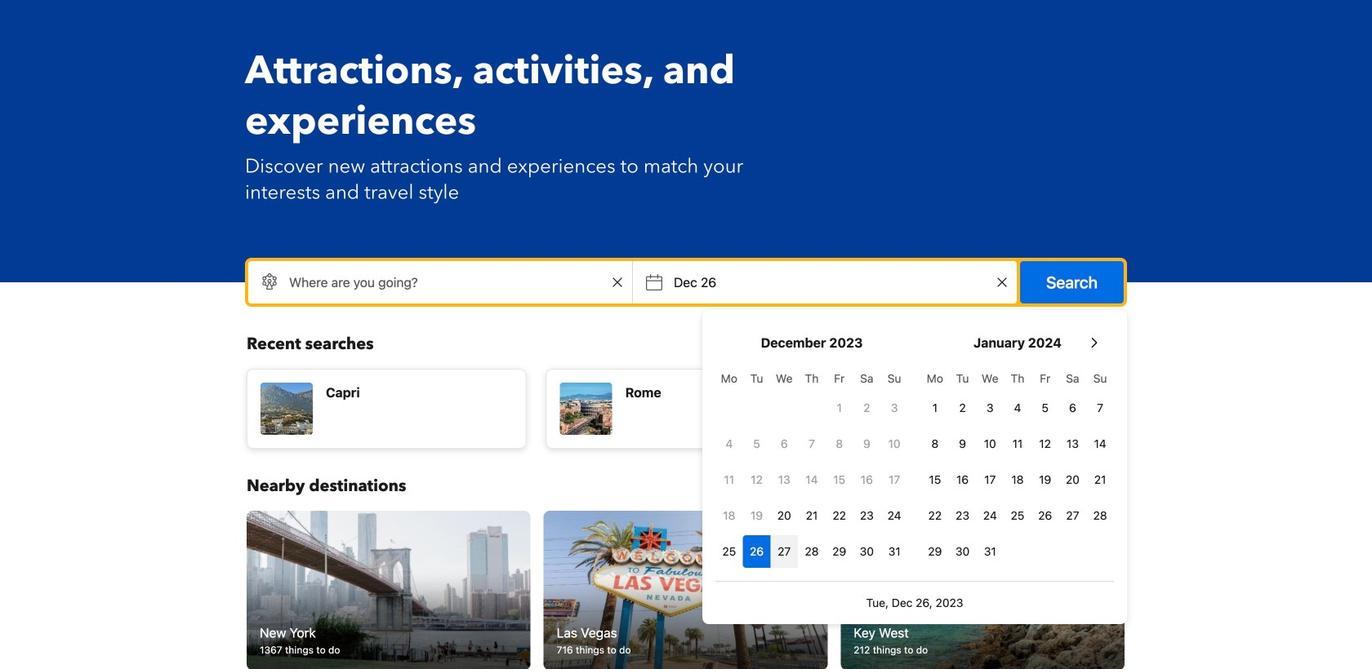 Task type: locate. For each thing, give the bounding box(es) containing it.
3 January 2024 checkbox
[[977, 392, 1004, 425]]

27 December 2023 checkbox
[[771, 536, 798, 569]]

15 January 2024 checkbox
[[922, 464, 949, 497]]

20 December 2023 checkbox
[[771, 500, 798, 533]]

22 January 2024 checkbox
[[922, 500, 949, 533]]

13 January 2024 checkbox
[[1059, 428, 1087, 461]]

16 January 2024 checkbox
[[949, 464, 977, 497]]

grid
[[716, 363, 909, 569], [922, 363, 1114, 569]]

6 December 2023 checkbox
[[771, 428, 798, 461]]

24 January 2024 checkbox
[[977, 500, 1004, 533]]

23 December 2023 checkbox
[[853, 500, 881, 533]]

24 December 2023 checkbox
[[881, 500, 909, 533]]

5 December 2023 checkbox
[[743, 428, 771, 461]]

Where are you going? search field
[[248, 261, 632, 304]]

17 December 2023 checkbox
[[881, 464, 909, 497]]

13 December 2023 checkbox
[[771, 464, 798, 497]]

25 January 2024 checkbox
[[1004, 500, 1032, 533]]

1 horizontal spatial grid
[[922, 363, 1114, 569]]

15 December 2023 checkbox
[[826, 464, 853, 497]]

2 grid from the left
[[922, 363, 1114, 569]]

1 January 2024 checkbox
[[922, 392, 949, 425]]

19 December 2023 checkbox
[[743, 500, 771, 533]]

29 December 2023 checkbox
[[826, 536, 853, 569]]

1 December 2023 checkbox
[[826, 392, 853, 425]]

8 December 2023 checkbox
[[826, 428, 853, 461]]

27 January 2024 checkbox
[[1059, 500, 1087, 533]]

key west image
[[841, 511, 1125, 670]]

16 December 2023 checkbox
[[853, 464, 881, 497]]

11 January 2024 checkbox
[[1004, 428, 1032, 461]]

18 January 2024 checkbox
[[1004, 464, 1032, 497]]

31 January 2024 checkbox
[[977, 536, 1004, 569]]

20 January 2024 checkbox
[[1059, 464, 1087, 497]]

0 horizontal spatial grid
[[716, 363, 909, 569]]

9 January 2024 checkbox
[[949, 428, 977, 461]]

19 January 2024 checkbox
[[1032, 464, 1059, 497]]

8 January 2024 checkbox
[[922, 428, 949, 461]]

21 January 2024 checkbox
[[1087, 464, 1114, 497]]

4 January 2024 checkbox
[[1004, 392, 1032, 425]]

28 December 2023 checkbox
[[798, 536, 826, 569]]

23 January 2024 checkbox
[[949, 500, 977, 533]]

cell
[[743, 533, 771, 569]]

4 December 2023 checkbox
[[716, 428, 743, 461]]

14 December 2023 checkbox
[[798, 464, 826, 497]]



Task type: describe. For each thing, give the bounding box(es) containing it.
31 December 2023 checkbox
[[881, 536, 909, 569]]

5 January 2024 checkbox
[[1032, 392, 1059, 425]]

18 December 2023 checkbox
[[716, 500, 743, 533]]

22 December 2023 checkbox
[[826, 500, 853, 533]]

10 January 2024 checkbox
[[977, 428, 1004, 461]]

26 January 2024 checkbox
[[1032, 500, 1059, 533]]

2 January 2024 checkbox
[[949, 392, 977, 425]]

29 January 2024 checkbox
[[922, 536, 949, 569]]

11 December 2023 checkbox
[[716, 464, 743, 497]]

17 January 2024 checkbox
[[977, 464, 1004, 497]]

12 January 2024 checkbox
[[1032, 428, 1059, 461]]

21 December 2023 checkbox
[[798, 500, 826, 533]]

7 December 2023 checkbox
[[798, 428, 826, 461]]

28 January 2024 checkbox
[[1087, 500, 1114, 533]]

9 December 2023 checkbox
[[853, 428, 881, 461]]

1 grid from the left
[[716, 363, 909, 569]]

2 December 2023 checkbox
[[853, 392, 881, 425]]

30 January 2024 checkbox
[[949, 536, 977, 569]]

12 December 2023 checkbox
[[743, 464, 771, 497]]

new york image
[[247, 511, 531, 670]]

10 December 2023 checkbox
[[881, 428, 909, 461]]

las vegas image
[[544, 511, 828, 670]]

14 January 2024 checkbox
[[1087, 428, 1114, 461]]

25 December 2023 checkbox
[[716, 536, 743, 569]]

7 January 2024 checkbox
[[1087, 392, 1114, 425]]

30 December 2023 checkbox
[[853, 536, 881, 569]]

26 December 2023 checkbox
[[743, 536, 771, 569]]

6 January 2024 checkbox
[[1059, 392, 1087, 425]]

3 December 2023 checkbox
[[881, 392, 909, 425]]



Task type: vqa. For each thing, say whether or not it's contained in the screenshot.
location inside 3300 Las Vegas Boulevard South, Las Vegas Strip, Las Vegas, NV 89109, United States of America – Great location - show map
no



